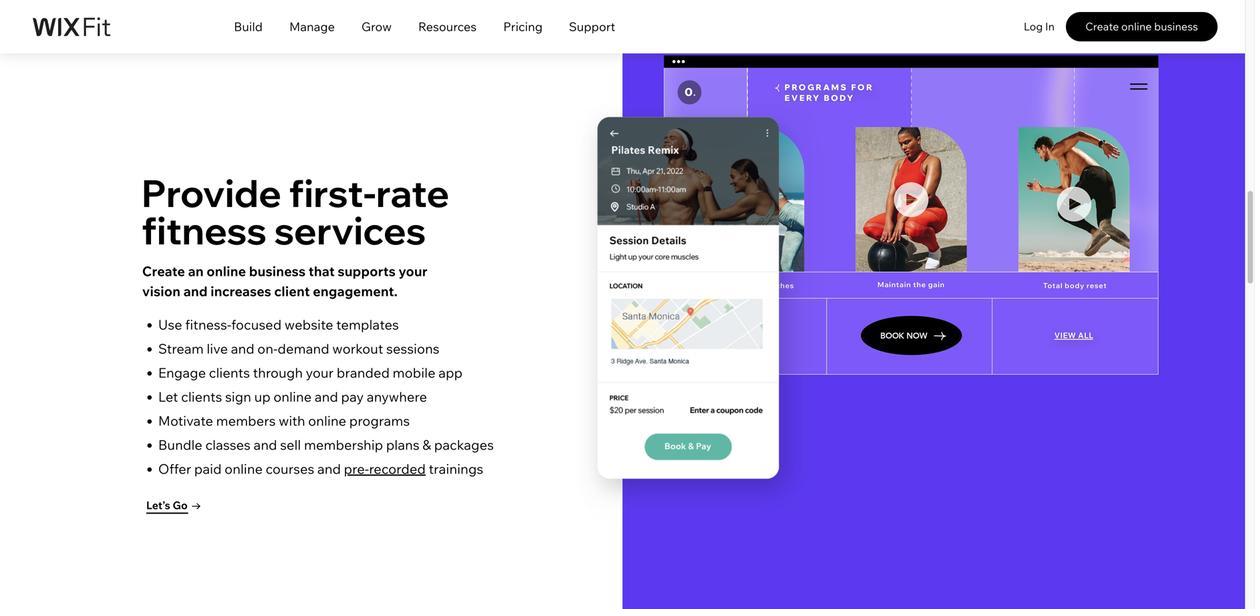 Task type: locate. For each thing, give the bounding box(es) containing it.
classes
[[205, 437, 251, 454]]

let clients sign up online and pay anywhere
[[158, 389, 427, 405]]

engage
[[158, 365, 206, 381]]

first-
[[289, 170, 376, 217]]

packages
[[434, 437, 494, 454]]

offer paid online courses and pre-recorded trainings
[[158, 461, 483, 478]]

1 horizontal spatial your
[[399, 263, 427, 280]]

rate
[[376, 170, 449, 217]]

&
[[422, 437, 431, 454]]

site element
[[221, 16, 628, 46]]

that
[[309, 263, 335, 280]]

create online business link
[[1066, 12, 1218, 41]]

0 vertical spatial business
[[1154, 20, 1198, 33]]

create inside create an online business that supports your vision and increases client engagement.
[[142, 263, 185, 280]]

engage clients through your branded mobile app
[[158, 365, 462, 381]]

create an online business that supports your vision and increases client engagement.
[[142, 263, 427, 300]]

pre-
[[344, 461, 369, 478]]

your
[[399, 263, 427, 280], [306, 365, 334, 381]]

1 vertical spatial business
[[249, 263, 306, 280]]

0 horizontal spatial business
[[249, 263, 306, 280]]

mobile
[[393, 365, 435, 381]]

0 vertical spatial create
[[1085, 20, 1119, 33]]

pricing link
[[490, 16, 556, 46]]

1 vertical spatial your
[[306, 365, 334, 381]]

your right supports
[[399, 263, 427, 280]]

create right 'in'
[[1085, 20, 1119, 33]]

focused
[[231, 317, 282, 333]]

membership
[[304, 437, 383, 454]]

0 horizontal spatial create
[[142, 263, 185, 280]]

and left sell
[[254, 437, 277, 454]]

business inside create an online business that supports your vision and increases client engagement.
[[249, 263, 306, 280]]

0 horizontal spatial your
[[306, 365, 334, 381]]

clients for let
[[181, 389, 222, 405]]

1 horizontal spatial create
[[1085, 20, 1119, 33]]

website
[[285, 317, 333, 333]]

clients up the sign
[[209, 365, 250, 381]]

and down an
[[183, 283, 208, 300]]

workout
[[332, 341, 383, 357]]

and left pay
[[315, 389, 338, 405]]

0 vertical spatial your
[[399, 263, 427, 280]]

branded
[[337, 365, 390, 381]]

business
[[1154, 20, 1198, 33], [249, 263, 306, 280]]

and left on-
[[231, 341, 254, 357]]

clients for engage
[[209, 365, 250, 381]]

create for create online business
[[1085, 20, 1119, 33]]

your inside create an online business that supports your vision and increases client engagement.
[[399, 263, 427, 280]]

sign
[[225, 389, 251, 405]]

online
[[1121, 20, 1152, 33], [207, 263, 246, 280], [273, 389, 312, 405], [308, 413, 346, 429], [225, 461, 263, 478]]

on-
[[257, 341, 278, 357]]

pricing
[[503, 19, 543, 34]]

fitness and personal training mobile app for clients to book and pay for sessions image
[[664, 56, 1158, 375]]

programs
[[349, 413, 410, 429]]

bundle
[[158, 437, 202, 454]]

and
[[183, 283, 208, 300], [231, 341, 254, 357], [315, 389, 338, 405], [254, 437, 277, 454], [317, 461, 341, 478]]

clients up motivate
[[181, 389, 222, 405]]

demand
[[278, 341, 329, 357]]

your down "demand" at the left bottom of the page
[[306, 365, 334, 381]]

with
[[279, 413, 305, 429]]

online inside create an online business that supports your vision and increases client engagement.
[[207, 263, 246, 280]]

clients
[[209, 365, 250, 381], [181, 389, 222, 405]]

motivate members with online programs
[[158, 413, 410, 429]]

1 vertical spatial clients
[[181, 389, 222, 405]]

motivate
[[158, 413, 213, 429]]

log in link
[[1020, 12, 1059, 41]]

vision
[[142, 283, 180, 300]]

through
[[253, 365, 303, 381]]

and down the bundle classes and sell membership plans & packages
[[317, 461, 341, 478]]

let's go link
[[146, 493, 223, 520]]

courses
[[266, 461, 314, 478]]

in
[[1045, 20, 1055, 33]]

let's go
[[146, 499, 188, 512]]

pay
[[341, 389, 364, 405]]

create
[[1085, 20, 1119, 33], [142, 263, 185, 280]]

1 vertical spatial create
[[142, 263, 185, 280]]

fitness
[[142, 207, 267, 254]]

resources
[[418, 19, 477, 34]]

support
[[569, 19, 615, 34]]

log
[[1024, 20, 1043, 33]]

up
[[254, 389, 270, 405]]

create up vision
[[142, 263, 185, 280]]

build
[[234, 19, 263, 34]]

sessions
[[386, 341, 439, 357]]

and inside create an online business that supports your vision and increases client engagement.
[[183, 283, 208, 300]]

0 vertical spatial clients
[[209, 365, 250, 381]]



Task type: describe. For each thing, give the bounding box(es) containing it.
services
[[274, 207, 426, 254]]

fitness-
[[185, 317, 231, 333]]

supports
[[338, 263, 396, 280]]

go
[[173, 499, 188, 512]]

plans
[[386, 437, 419, 454]]

client
[[274, 283, 310, 300]]

members
[[216, 413, 276, 429]]

1 horizontal spatial business
[[1154, 20, 1198, 33]]

provide
[[142, 170, 281, 217]]

anywhere
[[367, 389, 427, 405]]

trainings
[[429, 461, 483, 478]]

let
[[158, 389, 178, 405]]

log in
[[1024, 20, 1055, 33]]

create online business
[[1085, 20, 1198, 33]]

engagement.
[[313, 283, 398, 300]]

let's
[[146, 499, 170, 512]]

create for create an online business that supports your vision and increases client engagement.
[[142, 263, 185, 280]]

increases
[[211, 283, 271, 300]]

use
[[158, 317, 182, 333]]

grow
[[361, 19, 392, 34]]

paid
[[194, 461, 222, 478]]

manage
[[289, 19, 335, 34]]

pre-recorded link
[[344, 461, 426, 478]]

templates
[[336, 317, 399, 333]]

provide first-rate fitness services
[[142, 170, 449, 254]]

app
[[438, 365, 462, 381]]

live
[[207, 341, 228, 357]]

sell
[[280, 437, 301, 454]]

bundle classes and sell membership plans & packages
[[158, 437, 494, 454]]

stream
[[158, 341, 204, 357]]

recorded
[[369, 461, 426, 478]]

use fitness-focused website templates
[[158, 317, 399, 333]]

an
[[188, 263, 204, 280]]

offer
[[158, 461, 191, 478]]

stream live and on-demand workout sessions
[[158, 341, 439, 357]]



Task type: vqa. For each thing, say whether or not it's contained in the screenshot.
the Skip question
no



